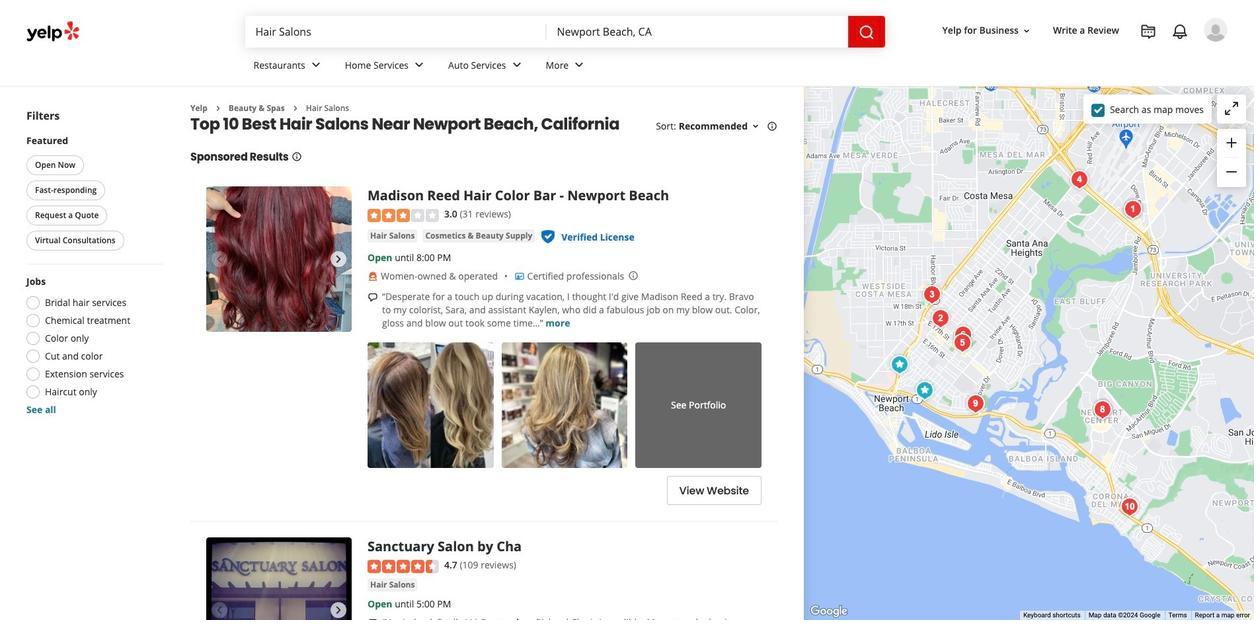 Task type: describe. For each thing, give the bounding box(es) containing it.
1 horizontal spatial group
[[1218, 129, 1247, 187]]

lotus salon image
[[949, 330, 976, 356]]

zoom out image
[[1224, 164, 1240, 180]]

next image
[[331, 603, 347, 619]]

previous image
[[212, 252, 228, 267]]

business categories element
[[243, 48, 1228, 86]]

organic color studio image
[[887, 352, 913, 378]]

address, neighborhood, city, state or zip text field
[[547, 16, 848, 48]]

16 speech v2 image
[[368, 292, 378, 303]]

1 horizontal spatial 16 info v2 image
[[767, 121, 778, 132]]

1 vertical spatial 16 info v2 image
[[291, 152, 302, 162]]

things to do, nail salons, plumbers text field
[[245, 16, 547, 48]]

search image
[[859, 24, 875, 40]]

zoom in image
[[1224, 135, 1240, 151]]

the david salon image
[[1066, 166, 1093, 193]]

kendall p. image
[[1204, 18, 1228, 42]]

16 chevron down v2 image inside user actions element
[[1022, 26, 1032, 36]]

projects image
[[1141, 24, 1157, 40]]

24 verified filled v2 image
[[540, 229, 556, 245]]

16 women owned v2 image
[[368, 271, 378, 281]]

none field address, neighborhood, city, state or zip
[[547, 16, 848, 48]]

bellagio salon image
[[912, 377, 938, 404]]



Task type: locate. For each thing, give the bounding box(es) containing it.
16 chevron down v2 image
[[1022, 26, 1032, 36], [751, 121, 761, 132]]

0 vertical spatial slideshow element
[[206, 187, 352, 332]]

sweeter than honey image
[[950, 322, 976, 348]]

vogue salon image
[[1120, 196, 1146, 223]]

2 24 chevron down v2 image from the left
[[509, 57, 525, 73]]

cristophe salon image
[[1090, 396, 1116, 423]]

24 chevron down v2 image
[[308, 57, 324, 73]]

16 speech v2 image
[[368, 618, 378, 620]]

24 chevron down v2 image
[[411, 57, 427, 73], [509, 57, 525, 73], [572, 57, 587, 73]]

none field things to do, nail salons, plumbers
[[245, 16, 547, 48]]

map region
[[648, 84, 1255, 620]]

user actions element
[[932, 17, 1247, 98]]

16 chevron right v2 image
[[213, 103, 223, 114]]

sage / on seventeenth image
[[928, 305, 954, 332]]

slideshow element for 3 star rating image
[[206, 187, 352, 332]]

previous image
[[212, 603, 228, 619]]

None field
[[245, 16, 547, 48], [547, 16, 848, 48]]

next image
[[331, 252, 347, 267]]

0 vertical spatial 16 info v2 image
[[767, 121, 778, 132]]

hair by maranda image
[[963, 391, 989, 417]]

1 24 chevron down v2 image from the left
[[411, 57, 427, 73]]

1 slideshow element from the top
[[206, 187, 352, 332]]

slideshow element for the 4.7 star rating image
[[206, 538, 352, 620]]

2 slideshow element from the top
[[206, 538, 352, 620]]

group
[[1218, 129, 1247, 187], [24, 134, 164, 253]]

1 horizontal spatial 16 chevron down v2 image
[[1022, 26, 1032, 36]]

info icon image
[[628, 270, 639, 281], [628, 270, 639, 281]]

0 horizontal spatial 16 chevron down v2 image
[[751, 121, 761, 132]]

0 vertical spatial 16 chevron down v2 image
[[1022, 26, 1032, 36]]

16 info v2 image
[[767, 121, 778, 132], [291, 152, 302, 162]]

strands hair studio image
[[1117, 494, 1143, 520]]

1 vertical spatial 16 chevron down v2 image
[[751, 121, 761, 132]]

madison reed hair color bar - newport beach image
[[1090, 396, 1116, 423]]

notifications image
[[1173, 24, 1188, 40]]

expand map image
[[1224, 100, 1240, 116]]

None search field
[[245, 16, 885, 48]]

16 chevron right v2 image
[[290, 103, 301, 114]]

3 star rating image
[[368, 209, 439, 222]]

4.7 star rating image
[[368, 560, 439, 573]]

google image
[[807, 603, 851, 620]]

0 horizontal spatial 16 info v2 image
[[291, 152, 302, 162]]

vogue salon image
[[1120, 196, 1146, 223]]

16 certified professionals v2 image
[[514, 271, 525, 281]]

0 horizontal spatial 24 chevron down v2 image
[[411, 57, 427, 73]]

rapor salon and barber image
[[919, 281, 945, 308]]

1 vertical spatial slideshow element
[[206, 538, 352, 620]]

2 horizontal spatial 24 chevron down v2 image
[[572, 57, 587, 73]]

option group
[[22, 275, 164, 417]]

0 horizontal spatial group
[[24, 134, 164, 253]]

1 horizontal spatial 24 chevron down v2 image
[[509, 57, 525, 73]]

2 none field from the left
[[547, 16, 848, 48]]

3 24 chevron down v2 image from the left
[[572, 57, 587, 73]]

slideshow element
[[206, 187, 352, 332], [206, 538, 352, 620]]

1 none field from the left
[[245, 16, 547, 48]]



Task type: vqa. For each thing, say whether or not it's contained in the screenshot.
the Services within the "auto services" link
no



